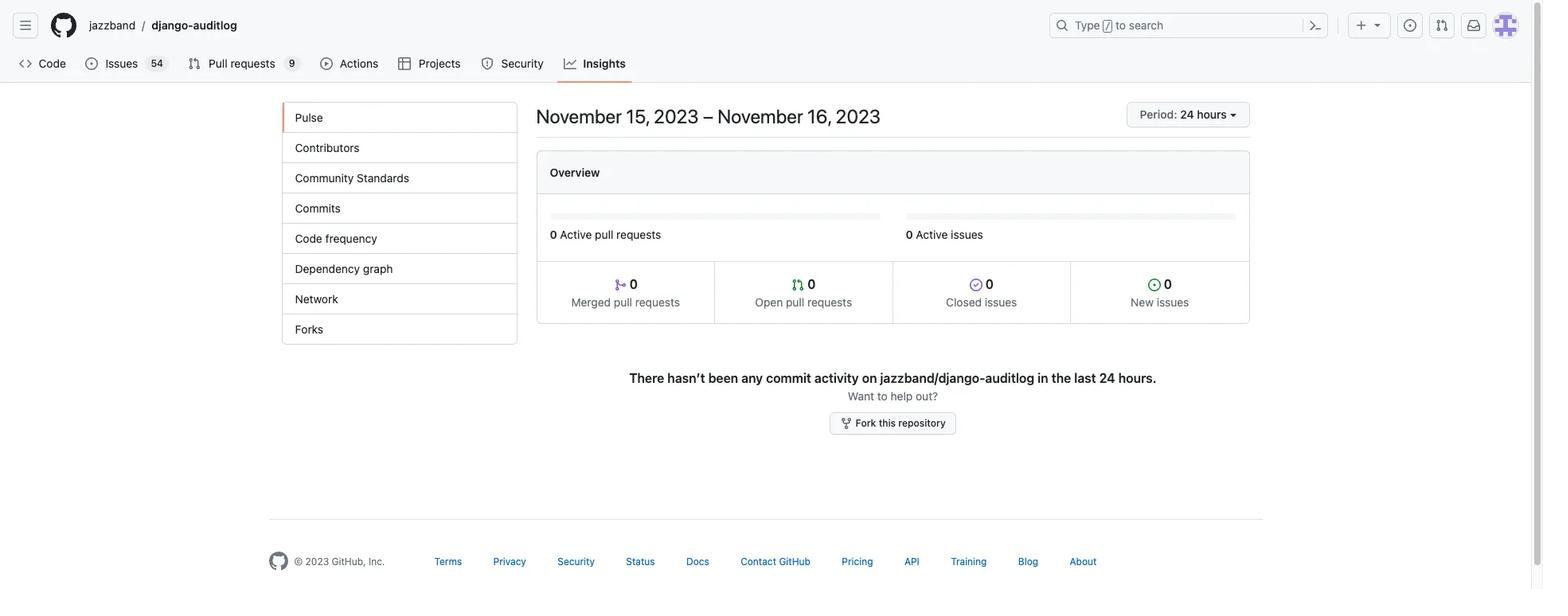 Task type: locate. For each thing, give the bounding box(es) containing it.
play image
[[320, 57, 333, 70]]

privacy link
[[494, 556, 526, 568]]

list
[[83, 13, 1040, 38]]

issues right 'new'
[[1157, 296, 1190, 309]]

0 vertical spatial auditlog
[[193, 18, 237, 32]]

blog link
[[1019, 556, 1039, 568]]

issues right closed
[[985, 296, 1017, 309]]

security left status
[[558, 556, 595, 568]]

jazzband/django-
[[881, 371, 986, 386]]

0 for merged pull requests
[[627, 277, 638, 292]]

security
[[501, 57, 544, 70], [558, 556, 595, 568]]

git merge image
[[614, 279, 627, 292]]

pull down git merge image
[[614, 296, 633, 309]]

0 horizontal spatial /
[[142, 19, 145, 32]]

0 vertical spatial 24
[[1181, 108, 1195, 121]]

2023 right 16,
[[836, 105, 881, 127]]

pull for merged
[[614, 296, 633, 309]]

issue opened image up new issues at right bottom
[[1148, 279, 1161, 292]]

auditlog
[[193, 18, 237, 32], [986, 371, 1035, 386]]

forks link
[[282, 315, 517, 344]]

docs link
[[687, 556, 710, 568]]

security right the shield image
[[501, 57, 544, 70]]

0 for new issues
[[1161, 277, 1172, 292]]

1 horizontal spatial code
[[295, 232, 322, 245]]

git pull request image up open pull requests
[[792, 279, 805, 292]]

jazzband link
[[83, 13, 142, 38]]

security link left graph icon
[[475, 52, 551, 76]]

1 horizontal spatial 24
[[1181, 108, 1195, 121]]

forks
[[295, 323, 323, 336]]

2023
[[654, 105, 699, 127], [836, 105, 881, 127], [306, 556, 329, 568]]

notifications image
[[1468, 19, 1481, 32]]

pulse
[[295, 111, 323, 124]]

24 left 'hours'
[[1181, 108, 1195, 121]]

issues for new
[[1157, 296, 1190, 309]]

dependency graph
[[295, 262, 393, 276]]

code inside code link
[[39, 57, 66, 70]]

0 horizontal spatial git pull request image
[[188, 57, 201, 70]]

1 horizontal spatial security
[[558, 556, 595, 568]]

type
[[1075, 18, 1100, 32]]

pull right open
[[786, 296, 805, 309]]

search
[[1129, 18, 1164, 32]]

pull for open
[[786, 296, 805, 309]]

terms link
[[435, 556, 462, 568]]

auditlog up pull
[[193, 18, 237, 32]]

about
[[1070, 556, 1097, 568]]

active for pull
[[560, 228, 592, 241]]

november 15, 2023 – november 16, 2023
[[536, 105, 881, 127]]

frequency
[[325, 232, 377, 245]]

24 right last
[[1100, 371, 1116, 386]]

code right code image at the top left of page
[[39, 57, 66, 70]]

git pull request image left pull
[[188, 57, 201, 70]]

requests right merged
[[636, 296, 680, 309]]

0 vertical spatial issue opened image
[[1404, 19, 1417, 32]]

issues
[[106, 57, 138, 70]]

1 horizontal spatial /
[[1105, 21, 1111, 32]]

security link
[[475, 52, 551, 76], [558, 556, 595, 568]]

last
[[1075, 371, 1097, 386]]

0 active pull requests
[[550, 228, 661, 241]]

2 vertical spatial issue opened image
[[1148, 279, 1161, 292]]

homepage image
[[51, 13, 76, 38]]

been
[[709, 371, 739, 386]]

0 vertical spatial security link
[[475, 52, 551, 76]]

insights
[[583, 57, 626, 70]]

to left search
[[1116, 18, 1126, 32]]

0 vertical spatial to
[[1116, 18, 1126, 32]]

contributors link
[[282, 133, 517, 163]]

1 horizontal spatial issues
[[985, 296, 1017, 309]]

privacy
[[494, 556, 526, 568]]

0 horizontal spatial issue opened image
[[86, 57, 98, 70]]

0 horizontal spatial active
[[560, 228, 592, 241]]

merged
[[572, 296, 611, 309]]

0 horizontal spatial 24
[[1100, 371, 1116, 386]]

/ inside jazzband / django-auditlog
[[142, 19, 145, 32]]

/ for jazzband
[[142, 19, 145, 32]]

active for issues
[[916, 228, 948, 241]]

0 vertical spatial code
[[39, 57, 66, 70]]

1 vertical spatial 24
[[1100, 371, 1116, 386]]

1 horizontal spatial security link
[[558, 556, 595, 568]]

issues up issue closed image
[[951, 228, 984, 241]]

54
[[151, 57, 163, 69]]

contributors
[[295, 141, 360, 155]]

2 active from the left
[[916, 228, 948, 241]]

0 horizontal spatial issues
[[951, 228, 984, 241]]

1 vertical spatial git pull request image
[[792, 279, 805, 292]]

any
[[742, 371, 763, 386]]

training link
[[951, 556, 987, 568]]

2023 right ©
[[306, 556, 329, 568]]

issue opened image
[[1404, 19, 1417, 32], [86, 57, 98, 70], [1148, 279, 1161, 292]]

1 horizontal spatial november
[[718, 105, 803, 127]]

2023 left –
[[654, 105, 699, 127]]

0 horizontal spatial code
[[39, 57, 66, 70]]

16,
[[808, 105, 832, 127]]

1 november from the left
[[536, 105, 622, 127]]

pulse link
[[282, 103, 517, 133]]

auditlog inside jazzband / django-auditlog
[[193, 18, 237, 32]]

24
[[1181, 108, 1195, 121], [1100, 371, 1116, 386]]

this
[[879, 417, 896, 429]]

django-auditlog link
[[145, 13, 243, 38]]

git pull request image
[[188, 57, 201, 70], [792, 279, 805, 292]]

github
[[779, 556, 811, 568]]

2 november from the left
[[718, 105, 803, 127]]

terms
[[435, 556, 462, 568]]

/
[[142, 19, 145, 32], [1105, 21, 1111, 32]]

2 horizontal spatial 2023
[[836, 105, 881, 127]]

0
[[550, 228, 557, 241], [906, 228, 913, 241], [627, 277, 638, 292], [805, 277, 816, 292], [983, 277, 994, 292], [1161, 277, 1172, 292]]

/ right type
[[1105, 21, 1111, 32]]

2 horizontal spatial issues
[[1157, 296, 1190, 309]]

actions link
[[314, 52, 386, 76]]

0 horizontal spatial 2023
[[306, 556, 329, 568]]

security link left status
[[558, 556, 595, 568]]

dependency
[[295, 262, 360, 276]]

homepage image
[[269, 552, 288, 571]]

1 active from the left
[[560, 228, 592, 241]]

code inside code frequency link
[[295, 232, 322, 245]]

activity
[[815, 371, 859, 386]]

15,
[[626, 105, 650, 127]]

0 horizontal spatial security link
[[475, 52, 551, 76]]

pull down overview
[[595, 228, 614, 241]]

0 vertical spatial security
[[501, 57, 544, 70]]

code for code
[[39, 57, 66, 70]]

projects
[[419, 57, 461, 70]]

plus image
[[1356, 19, 1368, 32]]

1 vertical spatial code
[[295, 232, 322, 245]]

hasn't
[[668, 371, 705, 386]]

triangle down image
[[1372, 18, 1384, 31]]

active down overview
[[560, 228, 592, 241]]

1 horizontal spatial git pull request image
[[792, 279, 805, 292]]

to
[[1116, 18, 1126, 32], [878, 390, 888, 403]]

issue opened image left issues on the left top
[[86, 57, 98, 70]]

0 for open pull requests
[[805, 277, 816, 292]]

docs
[[687, 556, 710, 568]]

new
[[1131, 296, 1154, 309]]

1 vertical spatial security link
[[558, 556, 595, 568]]

1 horizontal spatial issue opened image
[[1148, 279, 1161, 292]]

/ inside type / to search
[[1105, 21, 1111, 32]]

django-
[[152, 18, 193, 32]]

0 horizontal spatial security
[[501, 57, 544, 70]]

/ left django-
[[142, 19, 145, 32]]

active
[[560, 228, 592, 241], [916, 228, 948, 241]]

to left help
[[878, 390, 888, 403]]

0 horizontal spatial november
[[536, 105, 622, 127]]

november
[[536, 105, 622, 127], [718, 105, 803, 127]]

auditlog left in at the bottom of page
[[986, 371, 1035, 386]]

1 vertical spatial to
[[878, 390, 888, 403]]

0 active issues
[[906, 228, 984, 241]]

there hasn't been any commit activity on jazzband/django-auditlog in the last 24 hours. want to help out?
[[630, 371, 1157, 403]]

command palette image
[[1310, 19, 1322, 32]]

issues
[[951, 228, 984, 241], [985, 296, 1017, 309], [1157, 296, 1190, 309]]

active up closed
[[916, 228, 948, 241]]

0 horizontal spatial auditlog
[[193, 18, 237, 32]]

in
[[1038, 371, 1049, 386]]

1 vertical spatial issue opened image
[[86, 57, 98, 70]]

november down graph icon
[[536, 105, 622, 127]]

1 vertical spatial security
[[558, 556, 595, 568]]

1 horizontal spatial auditlog
[[986, 371, 1035, 386]]

issue opened image left git pull request image
[[1404, 19, 1417, 32]]

1 vertical spatial auditlog
[[986, 371, 1035, 386]]

shield image
[[481, 57, 494, 70]]

pull
[[595, 228, 614, 241], [614, 296, 633, 309], [786, 296, 805, 309]]

issues for closed
[[985, 296, 1017, 309]]

0 horizontal spatial to
[[878, 390, 888, 403]]

1 horizontal spatial active
[[916, 228, 948, 241]]

want
[[848, 390, 875, 403]]

november right –
[[718, 105, 803, 127]]

code down commits
[[295, 232, 322, 245]]



Task type: describe. For each thing, give the bounding box(es) containing it.
blog
[[1019, 556, 1039, 568]]

community standards
[[295, 171, 409, 185]]

–
[[703, 105, 714, 127]]

© 2023 github, inc.
[[294, 556, 385, 568]]

fork
[[856, 417, 877, 429]]

code link
[[13, 52, 73, 76]]

repository
[[899, 417, 946, 429]]

code frequency
[[295, 232, 377, 245]]

about link
[[1070, 556, 1097, 568]]

24 inside there hasn't been any commit activity on jazzband/django-auditlog in the last 24 hours. want to help out?
[[1100, 371, 1116, 386]]

api
[[905, 556, 920, 568]]

on
[[862, 371, 877, 386]]

/ for type
[[1105, 21, 1111, 32]]

projects link
[[392, 52, 468, 76]]

merged pull requests
[[572, 296, 680, 309]]

contact
[[741, 556, 777, 568]]

git pull request image
[[1436, 19, 1449, 32]]

graph image
[[564, 57, 577, 70]]

commits link
[[282, 194, 517, 224]]

2 horizontal spatial issue opened image
[[1404, 19, 1417, 32]]

code for code frequency
[[295, 232, 322, 245]]

requests right open
[[808, 296, 852, 309]]

there
[[630, 371, 665, 386]]

table image
[[399, 57, 411, 70]]

list containing jazzband
[[83, 13, 1040, 38]]

hours.
[[1119, 371, 1157, 386]]

help
[[891, 390, 913, 403]]

status link
[[626, 556, 655, 568]]

0 for closed issues
[[983, 277, 994, 292]]

hours
[[1197, 108, 1227, 121]]

new issues
[[1131, 296, 1190, 309]]

jazzband
[[89, 18, 136, 32]]

repo forked image
[[841, 417, 853, 430]]

code frequency link
[[282, 224, 517, 254]]

9
[[289, 57, 295, 69]]

fork this repository
[[853, 417, 946, 429]]

1 horizontal spatial 2023
[[654, 105, 699, 127]]

jazzband / django-auditlog
[[89, 18, 237, 32]]

dependency graph link
[[282, 254, 517, 284]]

commits
[[295, 202, 341, 215]]

closed
[[946, 296, 982, 309]]

out?
[[916, 390, 938, 403]]

community
[[295, 171, 354, 185]]

github,
[[332, 556, 366, 568]]

network
[[295, 292, 338, 306]]

fork this repository button
[[830, 413, 956, 435]]

training
[[951, 556, 987, 568]]

network link
[[282, 284, 517, 315]]

graph
[[363, 262, 393, 276]]

community standards link
[[282, 163, 517, 194]]

insights link
[[558, 52, 632, 76]]

auditlog inside there hasn't been any commit activity on jazzband/django-auditlog in the last 24 hours. want to help out?
[[986, 371, 1035, 386]]

contact github
[[741, 556, 811, 568]]

commit
[[766, 371, 812, 386]]

0 vertical spatial git pull request image
[[188, 57, 201, 70]]

©
[[294, 556, 303, 568]]

pricing
[[842, 556, 873, 568]]

open
[[755, 296, 783, 309]]

1 horizontal spatial to
[[1116, 18, 1126, 32]]

inc.
[[369, 556, 385, 568]]

pull requests
[[209, 57, 275, 70]]

type / to search
[[1075, 18, 1164, 32]]

contact github link
[[741, 556, 811, 568]]

period: 24 hours
[[1140, 108, 1227, 121]]

requests right pull
[[231, 57, 275, 70]]

insights element
[[282, 102, 517, 345]]

requests up git merge image
[[617, 228, 661, 241]]

status
[[626, 556, 655, 568]]

pull
[[209, 57, 228, 70]]

pricing link
[[842, 556, 873, 568]]

actions
[[340, 57, 379, 70]]

issue closed image
[[970, 279, 983, 292]]

overview
[[550, 166, 600, 179]]

api link
[[905, 556, 920, 568]]

to inside there hasn't been any commit activity on jazzband/django-auditlog in the last 24 hours. want to help out?
[[878, 390, 888, 403]]

code image
[[19, 57, 32, 70]]

closed issues
[[946, 296, 1017, 309]]

the
[[1052, 371, 1072, 386]]

standards
[[357, 171, 409, 185]]

period:
[[1140, 108, 1178, 121]]



Task type: vqa. For each thing, say whether or not it's contained in the screenshot.
Explore repositories navigation
no



